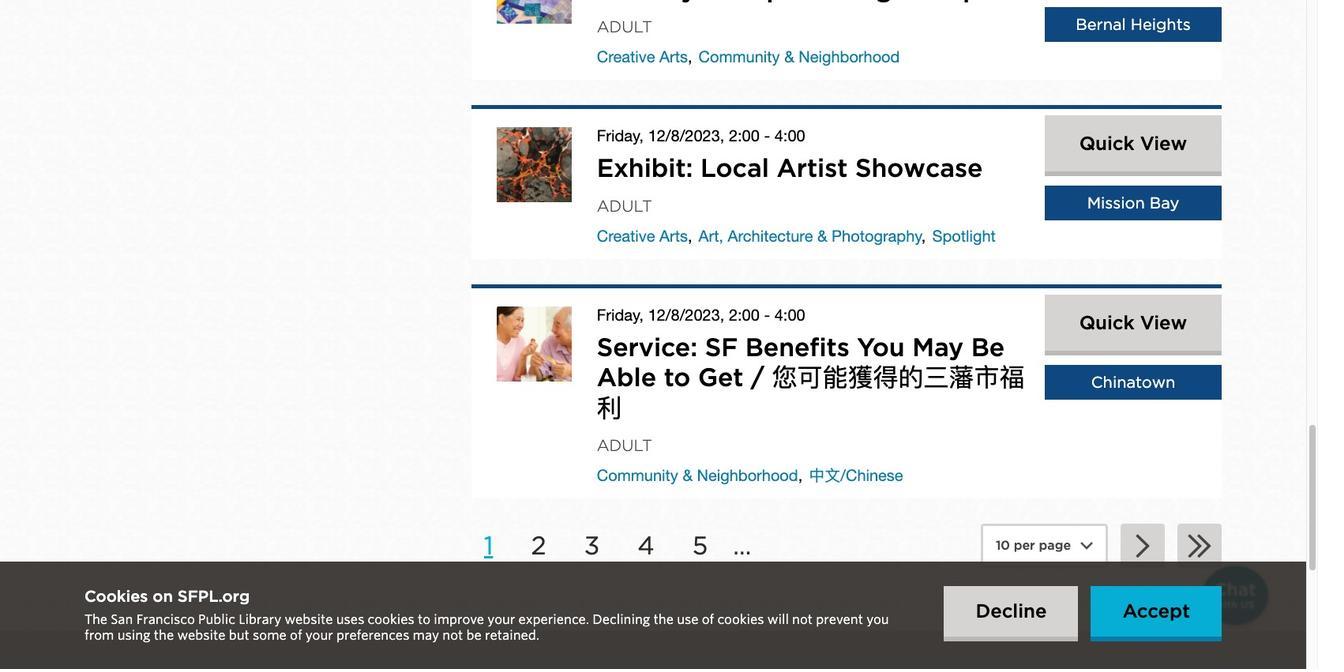 Task type: locate. For each thing, give the bounding box(es) containing it.
2 quick view from the top
[[1080, 313, 1187, 335]]

adult inside exhibit: local artist showcase article
[[597, 196, 652, 215]]

1 arts from the top
[[660, 48, 688, 66]]

showcase
[[855, 153, 983, 184]]

quick view link inside the service: sf benefits you may be able to get / 您可能獲得的三藩市福 利 article
[[1045, 296, 1222, 352]]

2 view from the top
[[1140, 313, 1187, 335]]

scrap quilt club banner - 951px x 469px  - bernal heights.png image
[[497, 0, 572, 24]]

website
[[285, 612, 333, 627], [177, 628, 226, 643]]

1 vertical spatial creative arts link
[[597, 226, 688, 245]]

exhibit:
[[597, 153, 693, 184]]

2 horizontal spatial &
[[817, 226, 827, 245]]

1 horizontal spatial cookies
[[718, 612, 764, 627]]

creative inside exhibit: local artist showcase article
[[597, 226, 655, 245]]

the left use
[[654, 612, 674, 627]]

preferences
[[336, 628, 409, 643]]

adult link inside article
[[597, 18, 652, 37]]

0 vertical spatial quick
[[1080, 132, 1135, 155]]

1 vertical spatial quick view
[[1080, 313, 1187, 335]]

quick
[[1080, 132, 1135, 155], [1080, 313, 1135, 335]]

1 creative arts from the top
[[597, 48, 688, 66]]

2 creative arts link from the top
[[597, 226, 688, 245]]

prevent
[[816, 612, 863, 627]]

quick view link up chinatown
[[1045, 296, 1222, 352]]

community & neighborhood link
[[699, 48, 900, 66], [597, 466, 798, 484]]

1 view from the top
[[1140, 132, 1187, 155]]

0 vertical spatial &
[[784, 48, 794, 66]]

arts inside article
[[660, 48, 688, 66]]

1 quick view link from the top
[[1045, 116, 1222, 172]]

2:00 inside the friday, 12/8/2023, 2:00 - 4:00 exhibit: local artist showcase
[[729, 127, 760, 145]]

website left uses
[[285, 612, 333, 627]]

adult
[[597, 18, 652, 37], [597, 196, 652, 215], [597, 436, 652, 455]]

0 horizontal spatial cookies
[[368, 612, 414, 627]]

4:00 inside the friday, 12/8/2023, 2:00 - 4:00 exhibit: local artist showcase
[[775, 127, 805, 145]]

4:00 for benefits
[[775, 305, 805, 324]]

2:00
[[729, 127, 760, 145], [729, 305, 760, 324]]

- for benefits
[[764, 305, 770, 324]]

the down francisco
[[154, 628, 174, 643]]

quick view link up mission bay link
[[1045, 116, 1222, 172]]

creative arts inside exhibit: local artist showcase article
[[597, 226, 688, 245]]

0 horizontal spatial of
[[290, 628, 302, 643]]

0 vertical spatial quick view link
[[1045, 116, 1222, 172]]

quick up the mission
[[1080, 132, 1135, 155]]

1 adult link from the top
[[597, 18, 652, 37]]

1 4:00 from the top
[[775, 127, 805, 145]]

art, architecture & photography link
[[699, 226, 922, 245]]

heights
[[1131, 15, 1191, 34]]

service: sf benefits you may be able to get / 您可能獲得的三藩市福利 image
[[497, 306, 572, 381]]

quick view
[[1080, 132, 1187, 155], [1080, 313, 1187, 335]]

bernal
[[1076, 15, 1126, 34]]

neighborhood
[[799, 48, 900, 66], [697, 466, 798, 484]]

from
[[85, 628, 114, 643]]

1 horizontal spatial not
[[792, 612, 813, 627]]

2 creative arts from the top
[[597, 226, 688, 245]]

5 link
[[680, 517, 721, 573]]

1 vertical spatial view
[[1140, 313, 1187, 335]]

0 horizontal spatial community
[[597, 466, 678, 484]]

library
[[239, 612, 281, 627]]

the
[[85, 612, 107, 627]]

0 horizontal spatial not
[[443, 628, 463, 643]]

1 friday, from the top
[[597, 127, 644, 145]]

sfpl.org
[[178, 587, 250, 606]]

quick view link
[[1045, 116, 1222, 172], [1045, 296, 1222, 352]]

but
[[229, 628, 249, 643]]

quick view link for service: sf benefits you may be able to get / 您可能獲得的三藩市福 利
[[1045, 296, 1222, 352]]

0 vertical spatial 4:00
[[775, 127, 805, 145]]

quick view up mission bay link
[[1080, 132, 1187, 155]]

your right 'some'
[[305, 628, 333, 643]]

2 adult from the top
[[597, 196, 652, 215]]

1 vertical spatial creative
[[597, 226, 655, 245]]

neighborhood inside the service: sf benefits you may be able to get / 您可能獲得的三藩市福 利 article
[[697, 466, 798, 484]]

francisco
[[136, 612, 195, 627]]

friday, 12/8/2023, 2:00 - 4:00 exhibit: local artist showcase
[[597, 127, 983, 184]]

adult link inside the service: sf benefits you may be able to get / 您可能獲得的三藩市福 利 article
[[597, 436, 652, 455]]

2 quick view link from the top
[[1045, 296, 1222, 352]]

local
[[701, 153, 769, 184]]

1 vertical spatial quick
[[1080, 313, 1135, 335]]

adult link for exhibit:
[[597, 196, 652, 215]]

2 friday, from the top
[[597, 305, 644, 324]]

1 vertical spatial quick view link
[[1045, 296, 1222, 352]]

0 horizontal spatial your
[[305, 628, 333, 643]]

1 - from the top
[[764, 127, 770, 145]]

san
[[111, 612, 133, 627]]

0 vertical spatial arts
[[660, 48, 688, 66]]

0 horizontal spatial neighborhood
[[697, 466, 798, 484]]

1 vertical spatial creative arts
[[597, 226, 688, 245]]

friday, for exhibit:
[[597, 127, 644, 145]]

your up retained.
[[488, 612, 515, 627]]

12/8/2023, up exhibit:
[[648, 127, 725, 145]]

architecture
[[728, 226, 813, 245]]

of right use
[[702, 612, 714, 627]]

1 vertical spatial the
[[154, 628, 174, 643]]

alert dialog containing decline
[[0, 562, 1306, 669]]

/
[[751, 362, 764, 393]]

1 12/8/2023, from the top
[[648, 127, 725, 145]]

1 vertical spatial 2:00
[[729, 305, 760, 324]]

& inside exhibit: local artist showcase article
[[817, 226, 827, 245]]

1 vertical spatial adult link
[[597, 196, 652, 215]]

of
[[702, 612, 714, 627], [290, 628, 302, 643]]

to up may
[[418, 612, 430, 627]]

adult for exhibit:
[[597, 196, 652, 215]]

friday,
[[597, 127, 644, 145], [597, 305, 644, 324]]

2 12/8/2023, from the top
[[648, 305, 725, 324]]

exhibit: local artist showcase article
[[472, 105, 1222, 259]]

0 vertical spatial adult
[[597, 18, 652, 37]]

0 vertical spatial creative
[[597, 48, 655, 66]]

- inside friday, 12/8/2023, 2:00 - 4:00 service: sf benefits you may be able to get / 您可能獲得的三藩市福 利
[[764, 305, 770, 324]]

12/8/2023, inside the friday, 12/8/2023, 2:00 - 4:00 exhibit: local artist showcase
[[648, 127, 725, 145]]

1 horizontal spatial neighborhood
[[799, 48, 900, 66]]

1 cookies from the left
[[368, 612, 414, 627]]

0 vertical spatial not
[[792, 612, 813, 627]]

1 horizontal spatial your
[[488, 612, 515, 627]]

arts inside exhibit: local artist showcase article
[[660, 226, 688, 245]]

sf
[[705, 332, 738, 362]]

1 horizontal spatial community
[[699, 48, 780, 66]]

you
[[857, 332, 905, 362]]

0 vertical spatial adult link
[[597, 18, 652, 37]]

experience.
[[519, 612, 589, 627]]

quick view inside exhibit: local artist showcase article
[[1080, 132, 1187, 155]]

cookies on sfpl.org document
[[85, 587, 919, 644]]

quick inside the service: sf benefits you may be able to get / 您可能獲得的三藩市福 利 article
[[1080, 313, 1135, 335]]

not right the will
[[792, 612, 813, 627]]

0 vertical spatial -
[[764, 127, 770, 145]]

not
[[792, 612, 813, 627], [443, 628, 463, 643]]

& inside the service: sf benefits you may be able to get / 您可能獲得的三藩市福 利 article
[[683, 466, 693, 484]]

view
[[1140, 132, 1187, 155], [1140, 313, 1187, 335]]

4:00 up "benefits"
[[775, 305, 805, 324]]

4:00 up exhibit: local artist showcase link
[[775, 127, 805, 145]]

2:00 for local
[[729, 127, 760, 145]]

arts
[[660, 48, 688, 66], [660, 226, 688, 245]]

1 vertical spatial &
[[817, 226, 827, 245]]

0 vertical spatial neighborhood
[[799, 48, 900, 66]]

marble.jpg image
[[497, 127, 572, 202]]

2 cookies from the left
[[718, 612, 764, 627]]

0 vertical spatial 2:00
[[729, 127, 760, 145]]

0 vertical spatial view
[[1140, 132, 1187, 155]]

quick inside exhibit: local artist showcase article
[[1080, 132, 1135, 155]]

arts for mission bay
[[660, 226, 688, 245]]

cookies on sfpl.org the san francisco public library website uses cookies to improve your experience. declining the use of cookies will not prevent you from using the website but some of your preferences may not be retained.
[[85, 587, 889, 643]]

5
[[693, 530, 708, 561]]

2 - from the top
[[764, 305, 770, 324]]

中文/chinese
[[809, 466, 903, 484]]

2 quick from the top
[[1080, 313, 1135, 335]]

2 vertical spatial adult
[[597, 436, 652, 455]]

quick view inside the service: sf benefits you may be able to get / 您可能獲得的三藩市福 利 article
[[1080, 313, 1187, 335]]

2 adult link from the top
[[597, 196, 652, 215]]

12/8/2023, up sf
[[648, 305, 725, 324]]

bernal heights link
[[1045, 7, 1222, 42]]

1 vertical spatial to
[[418, 612, 430, 627]]

2 2:00 from the top
[[729, 305, 760, 324]]

2 4:00 from the top
[[775, 305, 805, 324]]

view up bay
[[1140, 132, 1187, 155]]

creative arts link
[[597, 48, 688, 66], [597, 226, 688, 245]]

- inside the friday, 12/8/2023, 2:00 - 4:00 exhibit: local artist showcase
[[764, 127, 770, 145]]

1 vertical spatial community & neighborhood link
[[597, 466, 798, 484]]

service: sf benefits you may be able to get / 您可能獲得的三藩市福 利 article
[[472, 284, 1222, 498]]

quick up chinatown
[[1080, 313, 1135, 335]]

using
[[117, 628, 151, 643]]

1 horizontal spatial the
[[654, 612, 674, 627]]

view up chinatown
[[1140, 313, 1187, 335]]

1 vertical spatial arts
[[660, 226, 688, 245]]

your
[[488, 612, 515, 627], [305, 628, 333, 643]]

-
[[764, 127, 770, 145], [764, 305, 770, 324]]

creative arts link for mission
[[597, 226, 688, 245]]

2:00 up sf
[[729, 305, 760, 324]]

creative for mission bay
[[597, 226, 655, 245]]

creative inside article
[[597, 48, 655, 66]]

0 vertical spatial quick view
[[1080, 132, 1187, 155]]

1 creative from the top
[[597, 48, 655, 66]]

cookies left the will
[[718, 612, 764, 627]]

1 vertical spatial adult
[[597, 196, 652, 215]]

1 horizontal spatial to
[[664, 362, 691, 393]]

1 horizontal spatial of
[[702, 612, 714, 627]]

0 vertical spatial your
[[488, 612, 515, 627]]

adult inside the service: sf benefits you may be able to get / 您可能獲得的三藩市福 利 article
[[597, 436, 652, 455]]

view inside exhibit: local artist showcase article
[[1140, 132, 1187, 155]]

quick view link inside exhibit: local artist showcase article
[[1045, 116, 1222, 172]]

friday, inside the friday, 12/8/2023, 2:00 - 4:00 exhibit: local artist showcase
[[597, 127, 644, 145]]

article
[[472, 0, 1222, 80]]

art,
[[699, 226, 724, 245]]

spotlight link
[[932, 226, 996, 245]]

1 creative arts link from the top
[[597, 48, 688, 66]]

may
[[413, 628, 439, 643]]

2 arts from the top
[[660, 226, 688, 245]]

1 quick from the top
[[1080, 132, 1135, 155]]

exhibit: local artist showcase link
[[597, 153, 983, 184]]

3 adult link from the top
[[597, 436, 652, 455]]

0 vertical spatial of
[[702, 612, 714, 627]]

the
[[654, 612, 674, 627], [154, 628, 174, 643]]

- up exhibit: local artist showcase link
[[764, 127, 770, 145]]

community inside article
[[699, 48, 780, 66]]

- up "benefits"
[[764, 305, 770, 324]]

cookies up preferences
[[368, 612, 414, 627]]

friday, up 'service:'
[[597, 305, 644, 324]]

friday, up exhibit:
[[597, 127, 644, 145]]

2 vertical spatial &
[[683, 466, 693, 484]]

1 horizontal spatial website
[[285, 612, 333, 627]]

0 vertical spatial to
[[664, 362, 691, 393]]

1 adult from the top
[[597, 18, 652, 37]]

1 vertical spatial 4:00
[[775, 305, 805, 324]]

friday, inside friday, 12/8/2023, 2:00 - 4:00 service: sf benefits you may be able to get / 您可能獲得的三藩市福 利
[[597, 305, 644, 324]]

0 vertical spatial community & neighborhood
[[699, 48, 900, 66]]

2:00 up local
[[729, 127, 760, 145]]

0 vertical spatial 12/8/2023,
[[648, 127, 725, 145]]

1 vertical spatial -
[[764, 305, 770, 324]]

cookies
[[85, 587, 148, 606]]

art, architecture & photography
[[699, 226, 922, 245]]

3 adult from the top
[[597, 436, 652, 455]]

chinatown link
[[1045, 365, 1222, 399]]

0 horizontal spatial website
[[177, 628, 226, 643]]

0 vertical spatial creative arts link
[[597, 48, 688, 66]]

0 vertical spatial community
[[699, 48, 780, 66]]

…
[[733, 530, 752, 561]]

view inside the service: sf benefits you may be able to get / 您可能獲得的三藩市福 利 article
[[1140, 313, 1187, 335]]

1 vertical spatial community & neighborhood
[[597, 466, 798, 484]]

to
[[664, 362, 691, 393], [418, 612, 430, 627]]

spotlight
[[932, 226, 996, 245]]

view for exhibit: local artist showcase
[[1140, 132, 1187, 155]]

chat with us
[[1214, 579, 1257, 611]]

2 creative from the top
[[597, 226, 655, 245]]

mission bay link
[[1045, 186, 1222, 221]]

to left get
[[664, 362, 691, 393]]

1 vertical spatial community
[[597, 466, 678, 484]]

quick for exhibit: local artist showcase
[[1080, 132, 1135, 155]]

friday, 12/8/2023, 2:00 - 4:00 service: sf benefits you may be able to get / 您可能獲得的三藩市福 利
[[597, 305, 1025, 423]]

0 horizontal spatial &
[[683, 466, 693, 484]]

0 vertical spatial creative arts
[[597, 48, 688, 66]]

adult link for service:
[[597, 436, 652, 455]]

adult link
[[597, 18, 652, 37], [597, 196, 652, 215], [597, 436, 652, 455]]

2 vertical spatial adult link
[[597, 436, 652, 455]]

1 horizontal spatial &
[[784, 48, 794, 66]]

4:00 for artist
[[775, 127, 805, 145]]

1 vertical spatial neighborhood
[[697, 466, 798, 484]]

on
[[153, 587, 173, 606]]

not down improve
[[443, 628, 463, 643]]

4:00 inside friday, 12/8/2023, 2:00 - 4:00 service: sf benefits you may be able to get / 您可能獲得的三藩市福 利
[[775, 305, 805, 324]]

mission
[[1087, 194, 1145, 213]]

0 vertical spatial friday,
[[597, 127, 644, 145]]

&
[[784, 48, 794, 66], [817, 226, 827, 245], [683, 466, 693, 484]]

12/8/2023, inside friday, 12/8/2023, 2:00 - 4:00 service: sf benefits you may be able to get / 您可能獲得的三藩市福 利
[[648, 305, 725, 324]]

1 vertical spatial 12/8/2023,
[[648, 305, 725, 324]]

community & neighborhood inside article
[[699, 48, 900, 66]]

cookies
[[368, 612, 414, 627], [718, 612, 764, 627]]

quick view link for exhibit: local artist showcase
[[1045, 116, 1222, 172]]

creative arts inside article
[[597, 48, 688, 66]]

adult inside article
[[597, 18, 652, 37]]

0 horizontal spatial to
[[418, 612, 430, 627]]

alert dialog
[[0, 562, 1306, 669]]

1 vertical spatial friday,
[[597, 305, 644, 324]]

creative arts
[[597, 48, 688, 66], [597, 226, 688, 245]]

利
[[597, 392, 622, 423]]

1 2:00 from the top
[[729, 127, 760, 145]]

website down 'public'
[[177, 628, 226, 643]]

quick view up chinatown
[[1080, 313, 1187, 335]]

2:00 inside friday, 12/8/2023, 2:00 - 4:00 service: sf benefits you may be able to get / 您可能獲得的三藩市福 利
[[729, 305, 760, 324]]

4:00
[[775, 127, 805, 145], [775, 305, 805, 324]]

12/8/2023,
[[648, 127, 725, 145], [648, 305, 725, 324]]

3
[[584, 530, 600, 561]]

of right 'some'
[[290, 628, 302, 643]]

1 quick view from the top
[[1080, 132, 1187, 155]]

0 vertical spatial website
[[285, 612, 333, 627]]



Task type: describe. For each thing, give the bounding box(es) containing it.
able
[[597, 362, 656, 393]]

community inside the service: sf benefits you may be able to get / 您可能獲得的三藩市福 利 article
[[597, 466, 678, 484]]

1 vertical spatial your
[[305, 628, 333, 643]]

decline
[[976, 600, 1047, 623]]

mission bay
[[1087, 194, 1179, 213]]

accept
[[1123, 600, 1190, 623]]

to inside friday, 12/8/2023, 2:00 - 4:00 service: sf benefits you may be able to get / 您可能獲得的三藩市福 利
[[664, 362, 691, 393]]

friday, for service:
[[597, 305, 644, 324]]

declining
[[593, 612, 650, 627]]

get
[[698, 362, 744, 393]]

public
[[198, 612, 235, 627]]

artist
[[777, 153, 848, 184]]

some
[[253, 628, 287, 643]]

3 link
[[572, 517, 612, 573]]

12/8/2023, for service:
[[648, 305, 725, 324]]

decline button
[[944, 586, 1079, 636]]

2:00 for sf
[[729, 305, 760, 324]]

1 vertical spatial not
[[443, 628, 463, 643]]

with
[[1216, 599, 1238, 611]]

us
[[1241, 599, 1255, 611]]

2
[[531, 530, 546, 561]]

1 vertical spatial of
[[290, 628, 302, 643]]

view for service: sf benefits you may be able to get / 您可能獲得的三藩市福 利
[[1140, 313, 1187, 335]]

photography
[[832, 226, 922, 245]]

be
[[971, 332, 1005, 362]]

quick view for exhibit: local artist showcase
[[1080, 132, 1187, 155]]

4
[[638, 530, 655, 561]]

0 horizontal spatial the
[[154, 628, 174, 643]]

12/8/2023, for exhibit:
[[648, 127, 725, 145]]

1
[[484, 530, 493, 561]]

neighborhood inside article
[[799, 48, 900, 66]]

improve
[[434, 612, 484, 627]]

uses
[[336, 612, 364, 627]]

service: sf benefits you may be able to get / 您可能獲得的三藩市福 利 link
[[597, 332, 1025, 423]]

您可能獲得的三藩市福
[[772, 362, 1025, 393]]

adult for service:
[[597, 436, 652, 455]]

2 link
[[519, 517, 559, 573]]

may
[[912, 332, 964, 362]]

0 vertical spatial community & neighborhood link
[[699, 48, 900, 66]]

service:
[[597, 332, 697, 362]]

creative arts link for bernal
[[597, 48, 688, 66]]

& inside article
[[784, 48, 794, 66]]

to inside cookies on sfpl.org the san francisco public library website uses cookies to improve your experience. declining the use of cookies will not prevent you from using the website but some of your preferences may not be retained.
[[418, 612, 430, 627]]

creative arts for bernal heights
[[597, 48, 688, 66]]

creative arts for mission bay
[[597, 226, 688, 245]]

4 link
[[625, 517, 667, 573]]

chinatown
[[1091, 373, 1175, 392]]

retained.
[[485, 628, 540, 643]]

1 link
[[472, 517, 506, 573]]

0 vertical spatial the
[[654, 612, 674, 627]]

be
[[466, 628, 482, 643]]

quick for service: sf benefits you may be able to get / 您可能獲得的三藩市福 利
[[1080, 313, 1135, 335]]

you
[[867, 612, 889, 627]]

quick view for service: sf benefits you may be able to get / 您可能獲得的三藩市福 利
[[1080, 313, 1187, 335]]

use
[[677, 612, 699, 627]]

bay
[[1150, 194, 1179, 213]]

bernal heights
[[1076, 15, 1191, 34]]

article containing bernal heights
[[472, 0, 1222, 80]]

community & neighborhood inside the service: sf benefits you may be able to get / 您可能獲得的三藩市福 利 article
[[597, 466, 798, 484]]

- for artist
[[764, 127, 770, 145]]

arts for bernal heights
[[660, 48, 688, 66]]

chat
[[1214, 579, 1257, 599]]

accept button
[[1091, 586, 1222, 636]]

benefits
[[745, 332, 850, 362]]

中文/chinese link
[[809, 466, 903, 484]]

1 vertical spatial website
[[177, 628, 226, 643]]

will
[[768, 612, 789, 627]]

creative for bernal heights
[[597, 48, 655, 66]]



Task type: vqa. For each thing, say whether or not it's contained in the screenshot.
Exhibit: Local Artist Showcase article
yes



